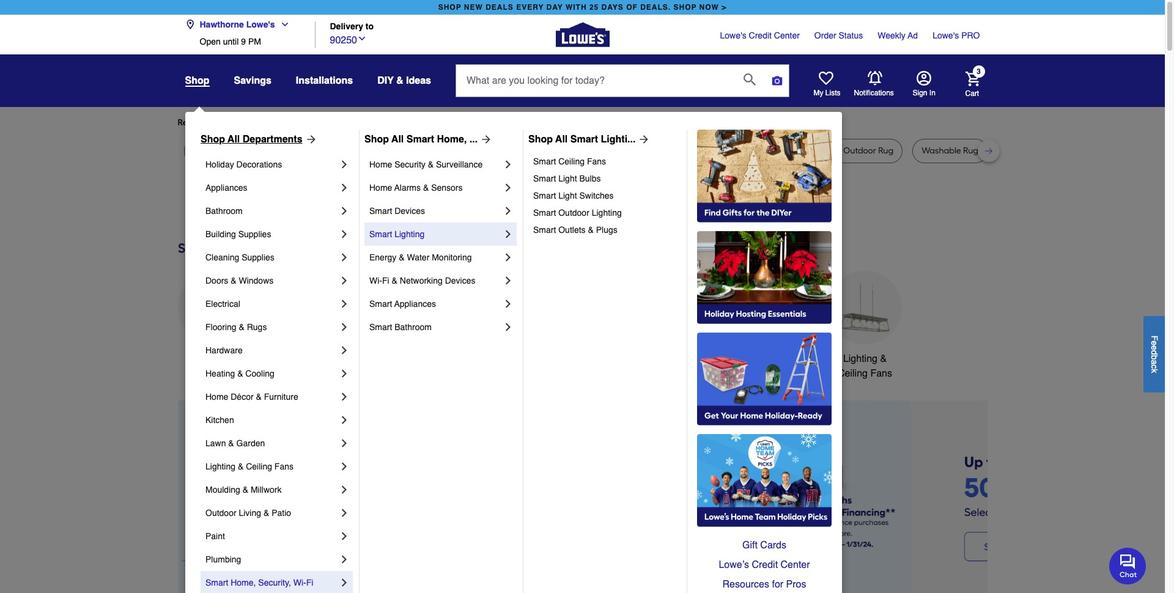 Task type: vqa. For each thing, say whether or not it's contained in the screenshot.
Lighting & Ceiling Fans button
yes



Task type: describe. For each thing, give the bounding box(es) containing it.
now
[[699, 3, 719, 12]]

new
[[464, 3, 483, 12]]

electrical link
[[205, 292, 338, 316]]

wi-fi & networking devices link
[[369, 269, 502, 292]]

f e e d b a c k
[[1150, 335, 1159, 373]]

deals.
[[640, 3, 671, 12]]

25
[[589, 3, 599, 12]]

smart outdoor lighting link
[[533, 204, 678, 221]]

2 vertical spatial ceiling
[[246, 462, 272, 471]]

holiday decorations
[[205, 160, 282, 169]]

6 rug from the left
[[667, 146, 683, 156]]

light for bulbs
[[558, 174, 577, 183]]

bathroom inside 'button'
[[658, 353, 700, 364]]

kitchen faucets
[[458, 353, 528, 364]]

chevron right image for building supplies
[[338, 228, 350, 240]]

furniture
[[376, 146, 411, 156]]

camera image
[[771, 75, 783, 87]]

lowe's pro link
[[933, 29, 980, 42]]

arrow right image for shop all smart lighti...
[[636, 133, 650, 146]]

1 vertical spatial lighting & ceiling fans
[[205, 462, 294, 471]]

center for lowe's credit center
[[774, 31, 800, 40]]

lowe's home team holiday picks. image
[[697, 434, 832, 527]]

smart home, security, wi-fi
[[205, 578, 313, 588]]

chevron right image for appliances
[[338, 182, 350, 194]]

millwork
[[251, 485, 282, 495]]

chevron right image for smart bathroom
[[502, 321, 514, 333]]

gift cards
[[742, 540, 786, 551]]

cleaning supplies link
[[205, 246, 338, 269]]

shop all departments
[[201, 134, 302, 145]]

cart
[[965, 89, 979, 98]]

appliances inside appliances button
[[190, 353, 238, 364]]

order status
[[814, 31, 863, 40]]

lowe's pro
[[933, 31, 980, 40]]

chevron right image for doors & windows
[[338, 275, 350, 287]]

you for recommended searches for you
[[289, 117, 303, 128]]

sign
[[913, 89, 927, 97]]

my lists
[[814, 89, 841, 97]]

outdoor
[[843, 146, 876, 156]]

smart appliances link
[[369, 292, 502, 316]]

networking
[[400, 276, 443, 286]]

ceiling inside lighting & ceiling fans
[[838, 368, 868, 379]]

25 days of deals. don't miss deals every day. same-day delivery on in-stock orders placed by 2 p m. image
[[178, 401, 375, 593]]

chevron down image
[[275, 20, 290, 29]]

chevron right image for lawn & garden
[[338, 437, 350, 449]]

chevron down image
[[357, 33, 367, 43]]

fans inside 'button'
[[870, 368, 892, 379]]

lighting & ceiling fans inside 'button'
[[838, 353, 892, 379]]

indoor outdoor rug
[[816, 146, 894, 156]]

heating
[[205, 369, 235, 379]]

chevron right image for energy & water monitoring
[[502, 251, 514, 264]]

patio
[[272, 508, 291, 518]]

home for home décor & furniture
[[205, 392, 228, 402]]

kitchen faucets button
[[456, 271, 530, 366]]

weekly ad link
[[878, 29, 918, 42]]

chevron right image for bathroom
[[338, 205, 350, 217]]

chevron right image for flooring & rugs
[[338, 321, 350, 333]]

0 horizontal spatial outdoor
[[205, 508, 236, 518]]

security,
[[258, 578, 291, 588]]

flooring
[[205, 322, 236, 332]]

4 rug from the left
[[333, 146, 348, 156]]

smart bathroom link
[[369, 316, 502, 339]]

chevron right image for outdoor living & patio
[[338, 507, 350, 519]]

smart devices link
[[369, 199, 502, 223]]

hardware link
[[205, 339, 338, 362]]

lawn
[[205, 438, 226, 448]]

smart light switches link
[[533, 187, 678, 204]]

chevron right image for lighting & ceiling fans
[[338, 460, 350, 473]]

3
[[977, 67, 981, 76]]

kitchen for kitchen faucets
[[458, 353, 491, 364]]

smart for smart outdoor lighting
[[533, 208, 556, 218]]

chevron right image for hardware
[[338, 344, 350, 357]]

& inside button
[[396, 75, 403, 86]]

outdoor living & patio link
[[205, 501, 338, 525]]

heating & cooling link
[[205, 362, 338, 385]]

shop for shop all smart home, ...
[[364, 134, 389, 145]]

lighting & ceiling fans link
[[205, 455, 338, 478]]

furniture
[[264, 392, 298, 402]]

all for shop all smart lighti...
[[555, 134, 568, 145]]

3 area from the left
[[752, 146, 771, 156]]

supplies for cleaning supplies
[[242, 253, 274, 262]]

chevron right image for moulding & millwork
[[338, 484, 350, 496]]

lowe's home improvement notification center image
[[867, 71, 882, 85]]

smart for smart bathroom
[[369, 322, 392, 332]]

doors & windows link
[[205, 269, 338, 292]]

home décor & furniture
[[205, 392, 298, 402]]

alarms
[[394, 183, 421, 193]]

chevron right image for cleaning supplies
[[338, 251, 350, 264]]

supplies for building supplies
[[238, 229, 271, 239]]

holiday hosting essentials. image
[[697, 231, 832, 324]]

faucets
[[493, 353, 528, 364]]

water
[[407, 253, 429, 262]]

0 horizontal spatial fans
[[274, 462, 294, 471]]

light for switches
[[558, 191, 577, 201]]

area rug
[[313, 146, 348, 156]]

d
[[1150, 350, 1159, 355]]

ad
[[908, 31, 918, 40]]

lowe's home improvement cart image
[[965, 71, 980, 86]]

more suggestions for you
[[313, 117, 412, 128]]

get your home holiday-ready. image
[[697, 333, 832, 426]]

smart light switches
[[533, 191, 614, 201]]

0 vertical spatial home,
[[437, 134, 467, 145]]

weekly
[[878, 31, 906, 40]]

suggestions
[[335, 117, 383, 128]]

chevron right image for electrical
[[338, 298, 350, 310]]

smart for smart home, security, wi-fi
[[205, 578, 228, 588]]

security
[[395, 160, 426, 169]]

moulding
[[205, 485, 240, 495]]

diy & ideas
[[377, 75, 431, 86]]

chevron right image for holiday decorations
[[338, 158, 350, 171]]

all for shop all smart home, ...
[[391, 134, 404, 145]]

home alarms & sensors link
[[369, 176, 502, 199]]

find gifts for the diyer. image
[[697, 130, 832, 223]]

kitchen link
[[205, 408, 338, 432]]

shop all smart home, ...
[[364, 134, 478, 145]]

my
[[814, 89, 823, 97]]

lowe's home improvement account image
[[916, 71, 931, 86]]

Search Query text field
[[456, 65, 734, 97]]

roth for area
[[525, 146, 543, 156]]

energy & water monitoring
[[369, 253, 472, 262]]

chat invite button image
[[1109, 547, 1147, 584]]

credit for lowe's
[[752, 560, 778, 571]]

fi inside smart home, security, wi-fi link
[[306, 578, 313, 588]]

lowe's wishes you and your family a happy hanukkah. image
[[178, 195, 987, 226]]

plugs
[[596, 225, 617, 235]]

pro
[[961, 31, 980, 40]]

home décor & furniture link
[[205, 385, 338, 408]]

0 horizontal spatial devices
[[395, 206, 425, 216]]

gift
[[742, 540, 758, 551]]

lowe's credit center
[[720, 31, 800, 40]]

1 rug from the left
[[193, 146, 208, 156]]

weekly ad
[[878, 31, 918, 40]]

0 horizontal spatial wi-
[[293, 578, 306, 588]]

90250 button
[[330, 32, 367, 47]]

smart lighting link
[[369, 223, 502, 246]]

shop
[[185, 75, 209, 86]]

hawthorne lowe's
[[200, 20, 275, 29]]

washable area rug
[[711, 146, 788, 156]]

chevron right image for home décor & furniture
[[338, 391, 350, 403]]

shop new deals every day with 25 days of deals. shop now >
[[438, 3, 727, 12]]

smart for smart outlets & plugs
[[533, 225, 556, 235]]

9
[[241, 37, 246, 46]]

1 e from the top
[[1150, 340, 1159, 345]]

and for allen and roth rug
[[630, 146, 645, 156]]

doors
[[205, 276, 228, 286]]

2 e from the top
[[1150, 345, 1159, 350]]

center for lowe's credit center
[[781, 560, 810, 571]]

flooring & rugs
[[205, 322, 267, 332]]

lowe's credit center
[[719, 560, 810, 571]]

shop all smart lighti... link
[[528, 132, 650, 147]]

installations button
[[296, 70, 353, 92]]

1 horizontal spatial devices
[[445, 276, 475, 286]]

chevron right image for smart home, security, wi-fi
[[338, 577, 350, 589]]



Task type: locate. For each thing, give the bounding box(es) containing it.
kitchen for kitchen
[[205, 415, 234, 425]]

devices
[[395, 206, 425, 216], [445, 276, 475, 286]]

shop up allen and roth area rug
[[528, 134, 553, 145]]

2 shop from the left
[[674, 3, 697, 12]]

0 vertical spatial appliances
[[205, 183, 247, 193]]

chevron right image for home security & surveillance
[[502, 158, 514, 171]]

departments
[[243, 134, 302, 145]]

arrow right image
[[478, 133, 492, 146], [636, 133, 650, 146]]

2 horizontal spatial all
[[555, 134, 568, 145]]

1 vertical spatial fi
[[306, 578, 313, 588]]

delivery
[[330, 22, 363, 31]]

e up b
[[1150, 345, 1159, 350]]

lowe's left pro
[[933, 31, 959, 40]]

arrow right image inside "shop all smart lighti..." link
[[636, 133, 650, 146]]

kitchen left faucets
[[458, 353, 491, 364]]

lowe's inside 'lowe's credit center' link
[[720, 31, 746, 40]]

and
[[507, 146, 523, 156], [630, 146, 645, 156]]

1 vertical spatial wi-
[[293, 578, 306, 588]]

gift cards link
[[697, 536, 832, 555]]

roth
[[525, 146, 543, 156], [648, 146, 665, 156]]

2 you from the left
[[398, 117, 412, 128]]

1 horizontal spatial for
[[385, 117, 396, 128]]

open until 9 pm
[[200, 37, 261, 46]]

shop left "now"
[[674, 3, 697, 12]]

0 horizontal spatial all
[[228, 134, 240, 145]]

lighti...
[[601, 134, 636, 145]]

allen for allen and roth rug
[[609, 146, 627, 156]]

2 area from the left
[[545, 146, 563, 156]]

0 horizontal spatial for
[[276, 117, 287, 128]]

0 horizontal spatial lighting & ceiling fans
[[205, 462, 294, 471]]

shop all smart home, ... link
[[364, 132, 492, 147]]

1 horizontal spatial all
[[391, 134, 404, 145]]

chevron right image for kitchen
[[338, 414, 350, 426]]

cards
[[760, 540, 786, 551]]

you left more
[[289, 117, 303, 128]]

rug 5x8
[[193, 146, 224, 156]]

0 vertical spatial fi
[[382, 276, 389, 286]]

1 horizontal spatial ceiling
[[558, 157, 585, 166]]

1 horizontal spatial and
[[630, 146, 645, 156]]

& inside "link"
[[256, 392, 262, 402]]

hawthorne lowe's button
[[185, 12, 295, 37]]

light down smart light bulbs
[[558, 191, 577, 201]]

to
[[366, 22, 374, 31]]

chevron right image for plumbing
[[338, 553, 350, 566]]

building supplies
[[205, 229, 271, 239]]

0 horizontal spatial roth
[[525, 146, 543, 156]]

all inside the shop all smart home, ... link
[[391, 134, 404, 145]]

for up furniture
[[385, 117, 396, 128]]

ceiling
[[558, 157, 585, 166], [838, 368, 868, 379], [246, 462, 272, 471]]

sensors
[[431, 183, 463, 193]]

2 shop from the left
[[364, 134, 389, 145]]

up to 30 percent off select major appliances. plus, save up to an extra $750 on major appliances. image
[[272, 401, 865, 593]]

1 all from the left
[[228, 134, 240, 145]]

0 horizontal spatial shop
[[438, 3, 461, 12]]

holiday decorations link
[[205, 153, 338, 176]]

1 vertical spatial ceiling
[[838, 368, 868, 379]]

0 horizontal spatial washable
[[711, 146, 750, 156]]

recommended searches for you heading
[[178, 117, 987, 129]]

smart ceiling fans link
[[533, 153, 678, 170]]

0 horizontal spatial lowe's
[[246, 20, 275, 29]]

outdoor living & patio
[[205, 508, 291, 518]]

0 vertical spatial arrow right image
[[302, 133, 317, 146]]

washable for washable area rug
[[711, 146, 750, 156]]

1 vertical spatial bathroom
[[395, 322, 432, 332]]

1 vertical spatial home,
[[231, 578, 256, 588]]

2 horizontal spatial fans
[[870, 368, 892, 379]]

chevron right image
[[338, 158, 350, 171], [502, 158, 514, 171], [338, 228, 350, 240], [502, 228, 514, 240], [502, 251, 514, 264], [502, 298, 514, 310], [338, 344, 350, 357], [338, 414, 350, 426], [338, 460, 350, 473], [338, 530, 350, 542], [338, 553, 350, 566], [338, 577, 350, 589]]

windows
[[239, 276, 274, 286]]

home inside smart home button
[[773, 353, 799, 364]]

0 vertical spatial wi-
[[369, 276, 382, 286]]

appliances link
[[205, 176, 338, 199]]

1 horizontal spatial area
[[545, 146, 563, 156]]

smart for smart lighting
[[369, 229, 392, 239]]

center up pros
[[781, 560, 810, 571]]

roth up smart ceiling fans
[[525, 146, 543, 156]]

paint link
[[205, 525, 338, 548]]

and for allen and roth area rug
[[507, 146, 523, 156]]

1 horizontal spatial lowe's
[[720, 31, 746, 40]]

holiday
[[205, 160, 234, 169]]

1 vertical spatial kitchen
[[205, 415, 234, 425]]

smart for smart light bulbs
[[533, 174, 556, 183]]

1 horizontal spatial roth
[[648, 146, 665, 156]]

all down the recommended searches for you
[[228, 134, 240, 145]]

devices down monitoring
[[445, 276, 475, 286]]

location image
[[185, 20, 195, 29]]

1 horizontal spatial kitchen
[[458, 353, 491, 364]]

2 arrow right image from the left
[[636, 133, 650, 146]]

arrow right image up surveillance
[[478, 133, 492, 146]]

home for home security & surveillance
[[369, 160, 392, 169]]

chevron right image for wi-fi & networking devices
[[502, 275, 514, 287]]

all inside "shop all departments" link
[[228, 134, 240, 145]]

1 horizontal spatial allen
[[609, 146, 627, 156]]

until
[[223, 37, 239, 46]]

for for searches
[[276, 117, 287, 128]]

1 horizontal spatial shop
[[364, 134, 389, 145]]

garden
[[236, 438, 265, 448]]

1 horizontal spatial shop
[[674, 3, 697, 12]]

0 horizontal spatial home,
[[231, 578, 256, 588]]

1 vertical spatial light
[[558, 191, 577, 201]]

lighting inside lighting & ceiling fans
[[843, 353, 878, 364]]

lowe's inside hawthorne lowe's button
[[246, 20, 275, 29]]

shop for shop all departments
[[201, 134, 225, 145]]

appliances inside smart appliances link
[[394, 299, 436, 309]]

credit up resources for pros link
[[752, 560, 778, 571]]

smart outdoor lighting
[[533, 208, 622, 218]]

0 vertical spatial devices
[[395, 206, 425, 216]]

ideas
[[406, 75, 431, 86]]

1 vertical spatial outdoor
[[205, 508, 236, 518]]

k
[[1150, 369, 1159, 373]]

lighting & ceiling fans button
[[828, 271, 902, 381]]

b
[[1150, 355, 1159, 360]]

chevron right image for heating & cooling
[[338, 368, 350, 380]]

a
[[1150, 360, 1159, 364]]

chevron right image for smart devices
[[502, 205, 514, 217]]

0 vertical spatial kitchen
[[458, 353, 491, 364]]

desk
[[439, 146, 458, 156]]

deals
[[486, 3, 514, 12]]

2 washable from the left
[[922, 146, 961, 156]]

switches
[[579, 191, 614, 201]]

smart home, security, wi-fi link
[[205, 571, 338, 593]]

arrow right image inside the shop all smart home, ... link
[[478, 133, 492, 146]]

0 vertical spatial supplies
[[238, 229, 271, 239]]

appliances
[[205, 183, 247, 193], [394, 299, 436, 309], [190, 353, 238, 364]]

1 vertical spatial appliances
[[394, 299, 436, 309]]

1 horizontal spatial bathroom
[[395, 322, 432, 332]]

roth for rug
[[648, 146, 665, 156]]

0 vertical spatial credit
[[749, 31, 772, 40]]

1 horizontal spatial outdoor
[[558, 208, 589, 218]]

arrow right image
[[302, 133, 317, 146], [965, 507, 977, 520]]

5 rug from the left
[[565, 146, 580, 156]]

with
[[566, 3, 587, 12]]

washable for washable rug
[[922, 146, 961, 156]]

wi- right security,
[[293, 578, 306, 588]]

1 allen from the left
[[486, 146, 505, 156]]

2 horizontal spatial bathroom
[[658, 353, 700, 364]]

supplies up cleaning supplies
[[238, 229, 271, 239]]

e up d
[[1150, 340, 1159, 345]]

8 rug from the left
[[878, 146, 894, 156]]

fi down the energy
[[382, 276, 389, 286]]

0 vertical spatial bathroom
[[205, 206, 243, 216]]

lowe's
[[719, 560, 749, 571]]

2 vertical spatial bathroom
[[658, 353, 700, 364]]

chevron right image for smart lighting
[[502, 228, 514, 240]]

up to 50 percent off select tools and accessories. image
[[865, 401, 1174, 593]]

2 vertical spatial fans
[[274, 462, 294, 471]]

1 vertical spatial devices
[[445, 276, 475, 286]]

indoor
[[816, 146, 841, 156]]

f e e d b a c k button
[[1144, 316, 1165, 392]]

décor
[[231, 392, 254, 402]]

home for home alarms & sensors
[[369, 183, 392, 193]]

appliances up heating
[[190, 353, 238, 364]]

1 arrow right image from the left
[[478, 133, 492, 146]]

1 vertical spatial supplies
[[242, 253, 274, 262]]

lowe's for lowe's pro
[[933, 31, 959, 40]]

home inside home alarms & sensors link
[[369, 183, 392, 193]]

0 vertical spatial ceiling
[[558, 157, 585, 166]]

light down smart ceiling fans
[[558, 174, 577, 183]]

1 horizontal spatial you
[[398, 117, 412, 128]]

7 rug from the left
[[773, 146, 788, 156]]

0 horizontal spatial allen
[[486, 146, 505, 156]]

allen
[[486, 146, 505, 156], [609, 146, 627, 156]]

you up 'shop all smart home, ...'
[[398, 117, 412, 128]]

1 horizontal spatial arrow right image
[[965, 507, 977, 520]]

1 roth from the left
[[525, 146, 543, 156]]

1 you from the left
[[289, 117, 303, 128]]

1 light from the top
[[558, 174, 577, 183]]

smart
[[406, 134, 434, 145], [570, 134, 598, 145], [533, 157, 556, 166], [533, 174, 556, 183], [533, 191, 556, 201], [369, 206, 392, 216], [533, 208, 556, 218], [533, 225, 556, 235], [369, 229, 392, 239], [369, 299, 392, 309], [369, 322, 392, 332], [745, 353, 771, 364], [205, 578, 228, 588]]

credit for lowe's
[[749, 31, 772, 40]]

appliances button
[[178, 271, 251, 366]]

light inside 'smart light bulbs' link
[[558, 174, 577, 183]]

1 washable from the left
[[711, 146, 750, 156]]

lowe's up pm
[[246, 20, 275, 29]]

moulding & millwork link
[[205, 478, 338, 501]]

& inside 'link'
[[231, 276, 236, 286]]

allen down lighti...
[[609, 146, 627, 156]]

home alarms & sensors
[[369, 183, 463, 193]]

2 rug from the left
[[252, 146, 267, 156]]

1 vertical spatial credit
[[752, 560, 778, 571]]

lowe's home improvement lists image
[[819, 71, 833, 86]]

arrow right image for shop all smart home, ...
[[478, 133, 492, 146]]

3 all from the left
[[555, 134, 568, 145]]

1 horizontal spatial lighting & ceiling fans
[[838, 353, 892, 379]]

kitchen up lawn
[[205, 415, 234, 425]]

lowe's home improvement logo image
[[556, 8, 609, 61]]

2 horizontal spatial lowe's
[[933, 31, 959, 40]]

center inside lowe's credit center link
[[781, 560, 810, 571]]

allen right desk
[[486, 146, 505, 156]]

2 horizontal spatial for
[[772, 579, 783, 590]]

shop down more suggestions for you link
[[364, 134, 389, 145]]

all for shop all departments
[[228, 134, 240, 145]]

0 horizontal spatial bathroom
[[205, 206, 243, 216]]

wi- down the energy
[[369, 276, 382, 286]]

allen for allen and roth area rug
[[486, 146, 505, 156]]

lowe's down '>'
[[720, 31, 746, 40]]

devices down alarms
[[395, 206, 425, 216]]

0 horizontal spatial fi
[[306, 578, 313, 588]]

doors & windows
[[205, 276, 274, 286]]

smart for smart home
[[745, 353, 771, 364]]

heating & cooling
[[205, 369, 274, 379]]

smart for smart devices
[[369, 206, 392, 216]]

1 area from the left
[[313, 146, 331, 156]]

lowe's for lowe's credit center
[[720, 31, 746, 40]]

diy & ideas button
[[377, 70, 431, 92]]

0 horizontal spatial ceiling
[[246, 462, 272, 471]]

2 and from the left
[[630, 146, 645, 156]]

1 horizontal spatial home,
[[437, 134, 467, 145]]

all inside "shop all smart lighti..." link
[[555, 134, 568, 145]]

shop for shop all smart lighti...
[[528, 134, 553, 145]]

allen and roth area rug
[[486, 146, 580, 156]]

outdoor down smart light switches
[[558, 208, 589, 218]]

smart for smart light switches
[[533, 191, 556, 201]]

shop 25 days of deals by category image
[[178, 238, 987, 258]]

shop up 5x8
[[201, 134, 225, 145]]

center inside 'lowe's credit center' link
[[774, 31, 800, 40]]

living
[[239, 508, 261, 518]]

1 vertical spatial arrow right image
[[965, 507, 977, 520]]

smart appliances
[[369, 299, 436, 309]]

shop left new
[[438, 3, 461, 12]]

wi-fi & networking devices
[[369, 276, 475, 286]]

1 horizontal spatial fi
[[382, 276, 389, 286]]

0 vertical spatial light
[[558, 174, 577, 183]]

center left "order"
[[774, 31, 800, 40]]

2 horizontal spatial area
[[752, 146, 771, 156]]

you for more suggestions for you
[[398, 117, 412, 128]]

0 vertical spatial fans
[[587, 157, 606, 166]]

notifications
[[854, 89, 894, 97]]

more suggestions for you link
[[313, 117, 422, 129]]

lowe's
[[246, 20, 275, 29], [720, 31, 746, 40], [933, 31, 959, 40]]

...
[[470, 134, 478, 145]]

all up smart ceiling fans
[[555, 134, 568, 145]]

lowe's inside lowe's pro link
[[933, 31, 959, 40]]

status
[[839, 31, 863, 40]]

c
[[1150, 364, 1159, 369]]

smart light bulbs
[[533, 174, 601, 183]]

arrow right image up "smart ceiling fans" link
[[636, 133, 650, 146]]

0 horizontal spatial and
[[507, 146, 523, 156]]

fi
[[382, 276, 389, 286], [306, 578, 313, 588]]

0 vertical spatial outdoor
[[558, 208, 589, 218]]

2 horizontal spatial ceiling
[[838, 368, 868, 379]]

cooling
[[245, 369, 274, 379]]

fi right security,
[[306, 578, 313, 588]]

day
[[546, 3, 563, 12]]

1 horizontal spatial fans
[[587, 157, 606, 166]]

home, up desk
[[437, 134, 467, 145]]

hawthorne
[[200, 20, 244, 29]]

0 vertical spatial lighting & ceiling fans
[[838, 353, 892, 379]]

supplies
[[238, 229, 271, 239], [242, 253, 274, 262]]

my lists link
[[814, 71, 841, 98]]

1 horizontal spatial arrow right image
[[636, 133, 650, 146]]

0 horizontal spatial kitchen
[[205, 415, 234, 425]]

for left pros
[[772, 579, 783, 590]]

home inside home décor & furniture "link"
[[205, 392, 228, 402]]

2 horizontal spatial shop
[[528, 134, 553, 145]]

0 vertical spatial center
[[774, 31, 800, 40]]

shop all smart lighti...
[[528, 134, 636, 145]]

9 rug from the left
[[963, 146, 978, 156]]

1 and from the left
[[507, 146, 523, 156]]

>
[[722, 3, 727, 12]]

home, down plumbing
[[231, 578, 256, 588]]

2 light from the top
[[558, 191, 577, 201]]

& inside 'button'
[[880, 353, 887, 364]]

appliances down holiday
[[205, 183, 247, 193]]

3 rug from the left
[[269, 146, 284, 156]]

all up furniture
[[391, 134, 404, 145]]

outdoor down moulding
[[205, 508, 236, 518]]

1 vertical spatial center
[[781, 560, 810, 571]]

1 shop from the left
[[438, 3, 461, 12]]

shop
[[438, 3, 461, 12], [674, 3, 697, 12]]

searches
[[238, 117, 274, 128]]

hardware
[[205, 346, 243, 355]]

smart inside button
[[745, 353, 771, 364]]

0 horizontal spatial area
[[313, 146, 331, 156]]

recommended
[[178, 117, 236, 128]]

smart devices
[[369, 206, 425, 216]]

appliances down networking on the top left of page
[[394, 299, 436, 309]]

0 horizontal spatial shop
[[201, 134, 225, 145]]

2 vertical spatial appliances
[[190, 353, 238, 364]]

appliances inside appliances link
[[205, 183, 247, 193]]

0 horizontal spatial you
[[289, 117, 303, 128]]

supplies up windows
[[242, 253, 274, 262]]

1 horizontal spatial washable
[[922, 146, 961, 156]]

scroll to item #2 image
[[658, 591, 690, 593]]

roth up 'smart light bulbs' link
[[648, 146, 665, 156]]

search image
[[744, 73, 756, 85]]

2 all from the left
[[391, 134, 404, 145]]

arrow right image inside "shop all departments" link
[[302, 133, 317, 146]]

savings
[[234, 75, 271, 86]]

home inside home security & surveillance link
[[369, 160, 392, 169]]

lowe's credit center link
[[697, 555, 832, 575]]

2 roth from the left
[[648, 146, 665, 156]]

1 horizontal spatial wi-
[[369, 276, 382, 286]]

light inside smart light switches link
[[558, 191, 577, 201]]

chevron right image for home alarms & sensors
[[502, 182, 514, 194]]

for up departments
[[276, 117, 287, 128]]

2 allen from the left
[[609, 146, 627, 156]]

center
[[774, 31, 800, 40], [781, 560, 810, 571]]

chevron right image for paint
[[338, 530, 350, 542]]

sign in button
[[913, 71, 936, 98]]

3 shop from the left
[[528, 134, 553, 145]]

smart outlets & plugs link
[[533, 221, 678, 238]]

1 shop from the left
[[201, 134, 225, 145]]

for for suggestions
[[385, 117, 396, 128]]

chevron right image for smart appliances
[[502, 298, 514, 310]]

chevron right image
[[338, 182, 350, 194], [502, 182, 514, 194], [338, 205, 350, 217], [502, 205, 514, 217], [338, 251, 350, 264], [338, 275, 350, 287], [502, 275, 514, 287], [338, 298, 350, 310], [338, 321, 350, 333], [502, 321, 514, 333], [338, 368, 350, 380], [338, 391, 350, 403], [338, 437, 350, 449], [338, 484, 350, 496], [338, 507, 350, 519]]

1 vertical spatial fans
[[870, 368, 892, 379]]

shop
[[201, 134, 225, 145], [364, 134, 389, 145], [528, 134, 553, 145]]

smart for smart appliances
[[369, 299, 392, 309]]

0 horizontal spatial arrow right image
[[478, 133, 492, 146]]

kitchen inside button
[[458, 353, 491, 364]]

fi inside wi-fi & networking devices link
[[382, 276, 389, 286]]

bathroom
[[205, 206, 243, 216], [395, 322, 432, 332], [658, 353, 700, 364]]

None search field
[[456, 64, 789, 108]]

kitchen
[[458, 353, 491, 364], [205, 415, 234, 425]]

smart for smart ceiling fans
[[533, 157, 556, 166]]

0 horizontal spatial arrow right image
[[302, 133, 317, 146]]

credit up search icon
[[749, 31, 772, 40]]



